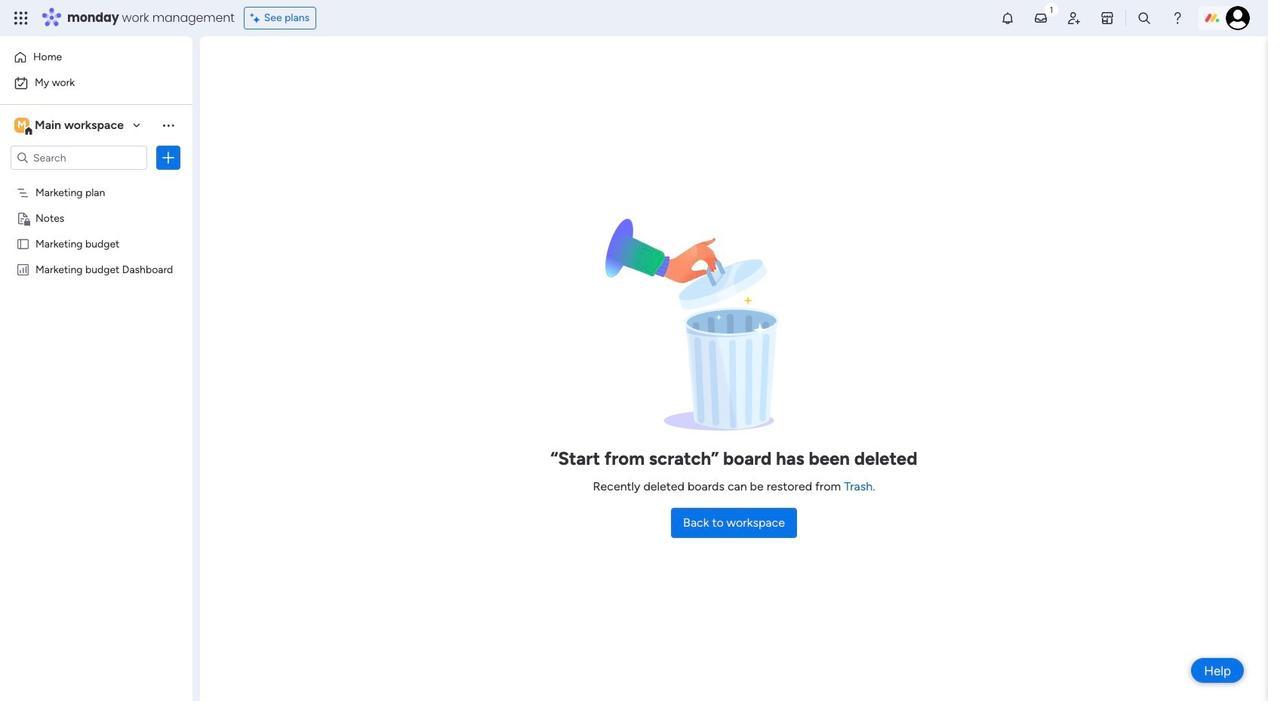 Task type: locate. For each thing, give the bounding box(es) containing it.
Search in workspace field
[[32, 149, 126, 167]]

workspace image
[[14, 117, 29, 134]]

workspace selection element
[[14, 116, 126, 136]]

0 vertical spatial option
[[9, 45, 184, 69]]

update feed image
[[1034, 11, 1049, 26]]

1 image
[[1045, 1, 1059, 18]]

see plans image
[[251, 10, 264, 26]]

public dashboard image
[[16, 262, 30, 276]]

help image
[[1171, 11, 1186, 26]]

option
[[9, 45, 184, 69], [9, 71, 184, 95], [0, 179, 193, 182]]

list box
[[0, 176, 193, 486]]

public board image
[[16, 236, 30, 251]]

monday marketplace image
[[1100, 11, 1116, 26]]

invite members image
[[1067, 11, 1082, 26]]



Task type: vqa. For each thing, say whether or not it's contained in the screenshot.
1 ICON
yes



Task type: describe. For each thing, give the bounding box(es) containing it.
kendall parks image
[[1227, 6, 1251, 30]]

workspace options image
[[161, 118, 176, 133]]

options image
[[161, 150, 176, 165]]

select product image
[[14, 11, 29, 26]]

1 vertical spatial option
[[9, 71, 184, 95]]

search everything image
[[1137, 11, 1153, 26]]

private board image
[[16, 211, 30, 225]]

2 vertical spatial option
[[0, 179, 193, 182]]

notifications image
[[1001, 11, 1016, 26]]



